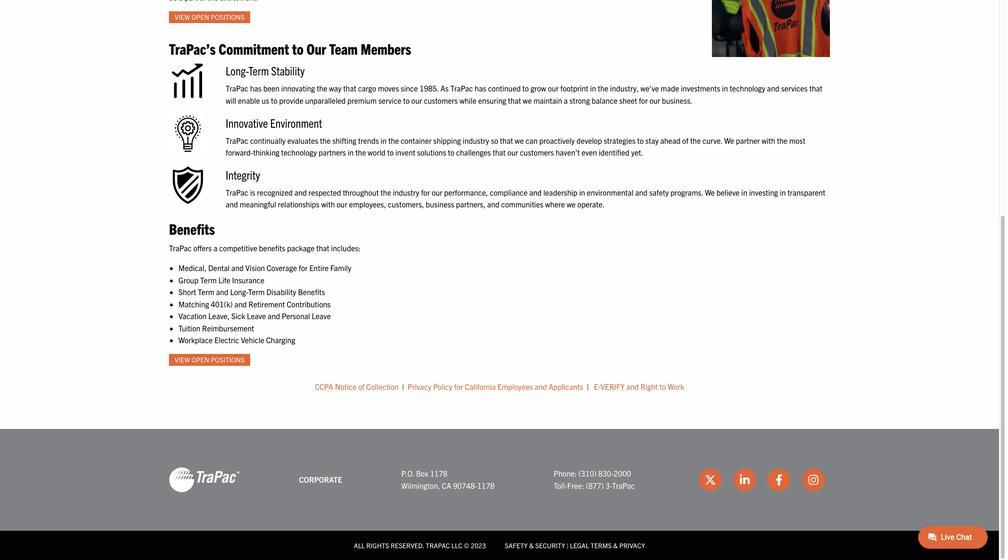 Task type: locate. For each thing, give the bounding box(es) containing it.
maintain
[[534, 96, 562, 105]]

safety
[[505, 542, 528, 550]]

2 horizontal spatial |
[[587, 382, 589, 392]]

we down grow
[[523, 96, 532, 105]]

(310)
[[578, 469, 597, 479]]

industry up challenges
[[463, 136, 489, 145]]

1 horizontal spatial &
[[613, 542, 618, 550]]

and up 401(k)
[[216, 288, 228, 297]]

0 vertical spatial 1178
[[430, 469, 447, 479]]

that right so
[[500, 136, 513, 145]]

1 vertical spatial positions
[[211, 356, 245, 365]]

and left services
[[767, 84, 779, 93]]

benefits up offers
[[169, 220, 215, 238]]

a
[[564, 96, 568, 105], [213, 244, 217, 253]]

we inside the trapac is recognized and respected throughout the industry for our performance, compliance and leadership in environmental and safety programs. we believe in investing in transparent and meaningful relationships with our employees, customers, business partners, and communities where we operate.
[[567, 200, 576, 209]]

personal
[[282, 312, 310, 321]]

0 vertical spatial view open positions link
[[169, 11, 250, 23]]

continually
[[250, 136, 286, 145]]

our
[[548, 84, 559, 93], [411, 96, 422, 105], [649, 96, 660, 105], [507, 148, 518, 157], [432, 188, 442, 197], [337, 200, 347, 209]]

competitive
[[219, 244, 257, 253]]

positions up the commitment
[[211, 13, 245, 21]]

1 vertical spatial customers
[[520, 148, 554, 157]]

1 vertical spatial of
[[358, 382, 364, 392]]

way
[[329, 84, 342, 93]]

1 view from the top
[[175, 13, 190, 21]]

to left stay
[[637, 136, 644, 145]]

main content
[[160, 0, 839, 401]]

open down the workplace
[[192, 356, 209, 365]]

0 horizontal spatial with
[[321, 200, 335, 209]]

while
[[460, 96, 477, 105]]

1 horizontal spatial has
[[475, 84, 486, 93]]

long-term stability
[[226, 63, 305, 78]]

0 horizontal spatial has
[[250, 84, 262, 93]]

2 view open positions from the top
[[175, 356, 245, 365]]

that
[[343, 84, 356, 93], [809, 84, 822, 93], [508, 96, 521, 105], [500, 136, 513, 145], [493, 148, 506, 157], [316, 244, 329, 253]]

term left life
[[200, 275, 217, 285]]

leave down contributions
[[312, 312, 331, 321]]

1 vertical spatial view
[[175, 356, 190, 365]]

view open positions link down the workplace
[[169, 355, 250, 366]]

world
[[368, 148, 386, 157]]

0 horizontal spatial technology
[[281, 148, 317, 157]]

innovating
[[281, 84, 315, 93]]

0 vertical spatial view open positions
[[175, 13, 245, 21]]

0 vertical spatial long-
[[226, 63, 248, 78]]

the
[[317, 84, 327, 93], [598, 84, 608, 93], [320, 136, 331, 145], [388, 136, 399, 145], [690, 136, 701, 145], [777, 136, 788, 145], [355, 148, 366, 157], [381, 188, 391, 197]]

ensuring
[[478, 96, 506, 105]]

view open positions up the trapac's
[[175, 13, 245, 21]]

long-
[[226, 63, 248, 78], [230, 288, 248, 297]]

that down so
[[493, 148, 506, 157]]

with down the respected
[[321, 200, 335, 209]]

technology inside trapac has been innovating the way that cargo moves since 1985. as trapac has continued to grow our footprint in the industry, we've made investments in technology and services that will enable us to provide unparalleled premium service to our customers while ensuring that we maintain a strong balance sheet for our business.
[[730, 84, 765, 93]]

we inside trapac continually evaluates the shifting trends in the container shipping industry so that we can proactively develop strategies to stay ahead of the curve. we partner with the most forward-thinking technology partners in the world to invent solutions to challenges that our customers haven't even identified yet.
[[515, 136, 524, 145]]

1 horizontal spatial a
[[564, 96, 568, 105]]

legal
[[570, 542, 589, 550]]

positions down electric
[[211, 356, 245, 365]]

right
[[641, 382, 658, 392]]

1178 up ca
[[430, 469, 447, 479]]

1 view open positions from the top
[[175, 13, 245, 21]]

1 vertical spatial open
[[192, 356, 209, 365]]

trapac inside trapac continually evaluates the shifting trends in the container shipping industry so that we can proactively develop strategies to stay ahead of the curve. we partner with the most forward-thinking technology partners in the world to invent solutions to challenges that our customers haven't even identified yet.
[[226, 136, 248, 145]]

we left can
[[515, 136, 524, 145]]

0 horizontal spatial a
[[213, 244, 217, 253]]

so
[[491, 136, 498, 145]]

0 vertical spatial we
[[523, 96, 532, 105]]

|
[[402, 382, 404, 392], [587, 382, 589, 392], [567, 542, 569, 550]]

in
[[590, 84, 596, 93], [722, 84, 728, 93], [381, 136, 387, 145], [348, 148, 354, 157], [579, 188, 585, 197], [741, 188, 747, 197], [780, 188, 786, 197]]

trapac up 'forward-'
[[226, 136, 248, 145]]

as
[[441, 84, 449, 93]]

collection
[[366, 382, 399, 392]]

partners,
[[456, 200, 486, 209]]

1 horizontal spatial customers
[[520, 148, 554, 157]]

a left "strong"
[[564, 96, 568, 105]]

1178 right ca
[[477, 481, 495, 491]]

haven't
[[556, 148, 580, 157]]

1 vertical spatial a
[[213, 244, 217, 253]]

for up business
[[421, 188, 430, 197]]

1 horizontal spatial industry
[[463, 136, 489, 145]]

| right collection
[[402, 382, 404, 392]]

evaluates
[[287, 136, 318, 145]]

and up insurance on the left of page
[[231, 263, 244, 273]]

1 horizontal spatial with
[[762, 136, 775, 145]]

1 leave from the left
[[247, 312, 266, 321]]

develop
[[577, 136, 602, 145]]

401(k)
[[211, 300, 233, 309]]

enable
[[238, 96, 260, 105]]

shipping
[[433, 136, 461, 145]]

1 vertical spatial privacy
[[619, 542, 645, 550]]

1 vertical spatial industry
[[393, 188, 419, 197]]

0 vertical spatial view
[[175, 13, 190, 21]]

customers
[[424, 96, 458, 105], [520, 148, 554, 157]]

footer containing p.o. box 1178
[[0, 430, 999, 561]]

and down compliance
[[487, 200, 500, 209]]

1 vertical spatial technology
[[281, 148, 317, 157]]

footer
[[0, 430, 999, 561]]

2 vertical spatial we
[[567, 200, 576, 209]]

leave,
[[208, 312, 230, 321]]

employees
[[498, 382, 533, 392]]

the left most
[[777, 136, 788, 145]]

service
[[378, 96, 401, 105]]

0 vertical spatial benefits
[[169, 220, 215, 238]]

0 horizontal spatial leave
[[247, 312, 266, 321]]

| inside footer
[[567, 542, 569, 550]]

0 vertical spatial open
[[192, 13, 209, 21]]

p.o. box 1178 wilmington, ca 90748-1178
[[401, 469, 495, 491]]

0 vertical spatial a
[[564, 96, 568, 105]]

our down we've
[[649, 96, 660, 105]]

1 & from the left
[[529, 542, 534, 550]]

curve. we
[[703, 136, 734, 145]]

terms
[[591, 542, 612, 550]]

commitment
[[219, 39, 289, 58]]

0 vertical spatial of
[[682, 136, 689, 145]]

1 horizontal spatial benefits
[[298, 288, 325, 297]]

thinking
[[253, 148, 279, 157]]

industry inside trapac continually evaluates the shifting trends in the container shipping industry so that we can proactively develop strategies to stay ahead of the curve. we partner with the most forward-thinking technology partners in the world to invent solutions to challenges that our customers haven't even identified yet.
[[463, 136, 489, 145]]

| left e-
[[587, 382, 589, 392]]

long- down the commitment
[[226, 63, 248, 78]]

e-
[[594, 382, 601, 392]]

1 vertical spatial view open positions
[[175, 356, 245, 365]]

0 horizontal spatial customers
[[424, 96, 458, 105]]

0 horizontal spatial privacy
[[408, 382, 431, 392]]

0 vertical spatial customers
[[424, 96, 458, 105]]

strategies
[[604, 136, 636, 145]]

balance
[[592, 96, 618, 105]]

and down retirement
[[268, 312, 280, 321]]

0 vertical spatial industry
[[463, 136, 489, 145]]

1 horizontal spatial |
[[567, 542, 569, 550]]

privacy left policy
[[408, 382, 431, 392]]

open
[[192, 13, 209, 21], [192, 356, 209, 365]]

and left meaningful on the left top of page
[[226, 200, 238, 209]]

view open positions
[[175, 13, 245, 21], [175, 356, 245, 365]]

long- down insurance on the left of page
[[230, 288, 248, 297]]

for left entire
[[299, 263, 308, 273]]

of right notice
[[358, 382, 364, 392]]

legal terms & privacy link
[[570, 542, 645, 550]]

open up the trapac's
[[192, 13, 209, 21]]

trapac inside phone: (310) 830-2000 toll-free: (877) 3-trapac
[[612, 481, 635, 491]]

0 horizontal spatial &
[[529, 542, 534, 550]]

& right safety
[[529, 542, 534, 550]]

1 horizontal spatial 1178
[[477, 481, 495, 491]]

of
[[682, 136, 689, 145], [358, 382, 364, 392]]

1 view open positions link from the top
[[169, 11, 250, 23]]

| left legal
[[567, 542, 569, 550]]

0 vertical spatial technology
[[730, 84, 765, 93]]

1 vertical spatial long-
[[230, 288, 248, 297]]

1 vertical spatial we
[[515, 136, 524, 145]]

1 horizontal spatial technology
[[730, 84, 765, 93]]

to left our
[[292, 39, 304, 58]]

0 vertical spatial with
[[762, 136, 775, 145]]

2 view open positions link from the top
[[169, 355, 250, 366]]

0 horizontal spatial benefits
[[169, 220, 215, 238]]

corporate
[[299, 475, 342, 485]]

1985.
[[420, 84, 439, 93]]

life
[[218, 275, 230, 285]]

for
[[639, 96, 648, 105], [421, 188, 430, 197], [299, 263, 308, 273], [454, 382, 463, 392]]

short
[[178, 288, 196, 297]]

premium
[[347, 96, 377, 105]]

trapac for recognized
[[226, 188, 248, 197]]

to
[[292, 39, 304, 58], [522, 84, 529, 93], [271, 96, 277, 105], [403, 96, 410, 105], [637, 136, 644, 145], [387, 148, 394, 157], [448, 148, 454, 157], [660, 382, 666, 392]]

term up matching at the bottom of the page
[[198, 288, 214, 297]]

benefits up contributions
[[298, 288, 325, 297]]

will
[[226, 96, 236, 105]]

and up sick
[[234, 300, 247, 309]]

notice
[[335, 382, 356, 392]]

solutions
[[417, 148, 446, 157]]

0 horizontal spatial 1178
[[430, 469, 447, 479]]

has up enable
[[250, 84, 262, 93]]

customers down as at left top
[[424, 96, 458, 105]]

box
[[416, 469, 428, 479]]

& right terms
[[613, 542, 618, 550]]

customers inside trapac continually evaluates the shifting trends in the container shipping industry so that we can proactively develop strategies to stay ahead of the curve. we partner with the most forward-thinking technology partners in the world to invent solutions to challenges that our customers haven't even identified yet.
[[520, 148, 554, 157]]

1 vertical spatial view open positions link
[[169, 355, 250, 366]]

1 vertical spatial with
[[321, 200, 335, 209]]

1 horizontal spatial of
[[682, 136, 689, 145]]

0 horizontal spatial industry
[[393, 188, 419, 197]]

rights
[[366, 542, 389, 550]]

in right the investing
[[780, 188, 786, 197]]

(877)
[[586, 481, 604, 491]]

trapac left offers
[[169, 244, 192, 253]]

retirement
[[249, 300, 285, 309]]

stability
[[271, 63, 305, 78]]

ccpa notice of collection | privacy policy for california employees and applicants |
[[315, 382, 589, 392]]

yet.
[[631, 148, 643, 157]]

trapac down 2000
[[612, 481, 635, 491]]

and
[[767, 84, 779, 93], [294, 188, 307, 197], [529, 188, 542, 197], [635, 188, 648, 197], [226, 200, 238, 209], [487, 200, 500, 209], [231, 263, 244, 273], [216, 288, 228, 297], [234, 300, 247, 309], [268, 312, 280, 321], [535, 382, 547, 392], [627, 382, 639, 392]]

view open positions down the workplace
[[175, 356, 245, 365]]

0 vertical spatial positions
[[211, 13, 245, 21]]

to right "us"
[[271, 96, 277, 105]]

view down the workplace
[[175, 356, 190, 365]]

reserved.
[[391, 542, 424, 550]]

trapac left is
[[226, 188, 248, 197]]

trapac inside the trapac is recognized and respected throughout the industry for our performance, compliance and leadership in environmental and safety programs. we believe in investing in transparent and meaningful relationships with our employees, customers, business partners, and communities where we operate.
[[226, 188, 248, 197]]

our right challenges
[[507, 148, 518, 157]]

offers
[[193, 244, 212, 253]]

leave down retirement
[[247, 312, 266, 321]]

industry up customers, at left
[[393, 188, 419, 197]]

includes:
[[331, 244, 361, 253]]

business.
[[662, 96, 693, 105]]

customers down can
[[520, 148, 554, 157]]

term down insurance on the left of page
[[248, 288, 265, 297]]

for down we've
[[639, 96, 648, 105]]

1 horizontal spatial leave
[[312, 312, 331, 321]]

view open positions link up the trapac's
[[169, 11, 250, 23]]

wilmington,
[[401, 481, 440, 491]]

has up ensuring
[[475, 84, 486, 93]]

the up balance at the right of page
[[598, 84, 608, 93]]

technology down the "evaluates"
[[281, 148, 317, 157]]

in down shifting
[[348, 148, 354, 157]]

the up employees,
[[381, 188, 391, 197]]

benefits
[[169, 220, 215, 238], [298, 288, 325, 297]]

with inside the trapac is recognized and respected throughout the industry for our performance, compliance and leadership in environmental and safety programs. we believe in investing in transparent and meaningful relationships with our employees, customers, business partners, and communities where we operate.
[[321, 200, 335, 209]]

trapac up the will
[[226, 84, 248, 93]]

view up the trapac's
[[175, 13, 190, 21]]

our down since
[[411, 96, 422, 105]]

of right the ahead
[[682, 136, 689, 145]]

a right offers
[[213, 244, 217, 253]]

1 vertical spatial benefits
[[298, 288, 325, 297]]

business
[[426, 200, 454, 209]]

the up partners
[[320, 136, 331, 145]]

technology left services
[[730, 84, 765, 93]]

privacy right terms
[[619, 542, 645, 550]]

integrity
[[226, 167, 260, 182]]

with right the partner
[[762, 136, 775, 145]]

that up entire
[[316, 244, 329, 253]]

and left safety
[[635, 188, 648, 197]]

the down trends
[[355, 148, 366, 157]]



Task type: vqa. For each thing, say whether or not it's contained in the screenshot.
Per
no



Task type: describe. For each thing, give the bounding box(es) containing it.
privacy policy for california employees and applicants link
[[408, 382, 583, 392]]

vehicle
[[241, 336, 264, 345]]

sheet
[[619, 96, 637, 105]]

2 has from the left
[[475, 84, 486, 93]]

0 horizontal spatial |
[[402, 382, 404, 392]]

with inside trapac continually evaluates the shifting trends in the container shipping industry so that we can proactively develop strategies to stay ahead of the curve. we partner with the most forward-thinking technology partners in the world to invent solutions to challenges that our customers haven't even identified yet.
[[762, 136, 775, 145]]

electric
[[215, 336, 239, 345]]

2023
[[471, 542, 486, 550]]

all rights reserved. trapac llc © 2023
[[354, 542, 486, 550]]

our inside trapac continually evaluates the shifting trends in the container shipping industry so that we can proactively develop strategies to stay ahead of the curve. we partner with the most forward-thinking technology partners in the world to invent solutions to challenges that our customers haven't even identified yet.
[[507, 148, 518, 157]]

e-verify and right to work
[[594, 382, 684, 392]]

in right believe at right
[[741, 188, 747, 197]]

p.o.
[[401, 469, 414, 479]]

in up operate.
[[579, 188, 585, 197]]

we
[[705, 188, 715, 197]]

free:
[[567, 481, 584, 491]]

been
[[263, 84, 280, 93]]

communities
[[501, 200, 543, 209]]

1 open from the top
[[192, 13, 209, 21]]

respected
[[309, 188, 341, 197]]

contributions
[[287, 300, 331, 309]]

1 positions from the top
[[211, 13, 245, 21]]

grow
[[531, 84, 546, 93]]

throughout
[[343, 188, 379, 197]]

830-
[[598, 469, 614, 479]]

innovative
[[226, 115, 268, 130]]

us
[[262, 96, 269, 105]]

that right services
[[809, 84, 822, 93]]

trapac's
[[169, 39, 216, 58]]

1 horizontal spatial privacy
[[619, 542, 645, 550]]

proactively
[[539, 136, 575, 145]]

to down since
[[403, 96, 410, 105]]

that right the way
[[343, 84, 356, 93]]

where
[[545, 200, 565, 209]]

90748-
[[453, 481, 477, 491]]

and inside trapac has been innovating the way that cargo moves since 1985. as trapac has continued to grow our footprint in the industry, we've made investments in technology and services that will enable us to provide unparalleled premium service to our customers while ensuring that we maintain a strong balance sheet for our business.
[[767, 84, 779, 93]]

trapac
[[426, 542, 450, 550]]

0 horizontal spatial of
[[358, 382, 364, 392]]

strong
[[570, 96, 590, 105]]

since
[[401, 84, 418, 93]]

technology inside trapac continually evaluates the shifting trends in the container shipping industry so that we can proactively develop strategies to stay ahead of the curve. we partner with the most forward-thinking technology partners in the world to invent solutions to challenges that our customers haven't even identified yet.
[[281, 148, 317, 157]]

our up maintain
[[548, 84, 559, 93]]

the up unparalleled
[[317, 84, 327, 93]]

term up been
[[248, 63, 269, 78]]

invent
[[395, 148, 415, 157]]

compliance
[[490, 188, 528, 197]]

trapac for been
[[226, 84, 248, 93]]

medical, dental and vision coverage for entire family group term life insurance short term and long-term disability benefits matching 401(k) and retirement contributions vacation leave, sick leave and personal leave tuition reimbursement workplace electric vehicle charging
[[178, 263, 351, 345]]

safety & security link
[[505, 542, 565, 550]]

toll-
[[554, 481, 567, 491]]

made
[[661, 84, 679, 93]]

reimbursement
[[202, 324, 254, 333]]

2 leave from the left
[[312, 312, 331, 321]]

shifting
[[332, 136, 356, 145]]

tuition
[[178, 324, 200, 333]]

and up communities
[[529, 188, 542, 197]]

in right investments
[[722, 84, 728, 93]]

llc
[[451, 542, 462, 550]]

we've
[[640, 84, 659, 93]]

and up 'relationships' at the top left of the page
[[294, 188, 307, 197]]

2 & from the left
[[613, 542, 618, 550]]

long- inside 'medical, dental and vision coverage for entire family group term life insurance short term and long-term disability benefits matching 401(k) and retirement contributions vacation leave, sick leave and personal leave tuition reimbursement workplace electric vehicle charging'
[[230, 288, 248, 297]]

security
[[535, 542, 565, 550]]

for inside the trapac is recognized and respected throughout the industry for our performance, compliance and leadership in environmental and safety programs. we believe in investing in transparent and meaningful relationships with our employees, customers, business partners, and communities where we operate.
[[421, 188, 430, 197]]

0 vertical spatial privacy
[[408, 382, 431, 392]]

investing
[[749, 188, 778, 197]]

ccpa notice of collection link
[[315, 382, 399, 392]]

for inside 'medical, dental and vision coverage for entire family group term life insurance short term and long-term disability benefits matching 401(k) and retirement contributions vacation leave, sick leave and personal leave tuition reimbursement workplace electric vehicle charging'
[[299, 263, 308, 273]]

for right policy
[[454, 382, 463, 392]]

group
[[178, 275, 198, 285]]

customers,
[[388, 200, 424, 209]]

vacation
[[178, 312, 207, 321]]

all
[[354, 542, 365, 550]]

trapac for evaluates
[[226, 136, 248, 145]]

team
[[329, 39, 358, 58]]

corporate image
[[169, 467, 240, 494]]

forward-
[[226, 148, 253, 157]]

we inside trapac has been innovating the way that cargo moves since 1985. as trapac has continued to grow our footprint in the industry, we've made investments in technology and services that will enable us to provide unparalleled premium service to our customers while ensuring that we maintain a strong balance sheet for our business.
[[523, 96, 532, 105]]

can
[[526, 136, 538, 145]]

verify
[[601, 382, 625, 392]]

most
[[789, 136, 805, 145]]

main content containing trapac's commitment to our team members
[[160, 0, 839, 401]]

applicants
[[549, 382, 583, 392]]

sick
[[231, 312, 245, 321]]

and left applicants
[[535, 382, 547, 392]]

benefits
[[259, 244, 285, 253]]

benefits inside 'medical, dental and vision coverage for entire family group term life insurance short term and long-term disability benefits matching 401(k) and retirement contributions vacation leave, sick leave and personal leave tuition reimbursement workplace electric vehicle charging'
[[298, 288, 325, 297]]

is
[[250, 188, 255, 197]]

trapac's commitment to our team members
[[169, 39, 411, 58]]

that down continued
[[508, 96, 521, 105]]

programs.
[[671, 188, 703, 197]]

environmental
[[587, 188, 634, 197]]

2 view from the top
[[175, 356, 190, 365]]

the inside the trapac is recognized and respected throughout the industry for our performance, compliance and leadership in environmental and safety programs. we believe in investing in transparent and meaningful relationships with our employees, customers, business partners, and communities where we operate.
[[381, 188, 391, 197]]

safety & security | legal terms & privacy
[[505, 542, 645, 550]]

2 positions from the top
[[211, 356, 245, 365]]

e-verify and right to work link
[[594, 382, 684, 392]]

ca
[[442, 481, 451, 491]]

our up business
[[432, 188, 442, 197]]

entire
[[309, 263, 329, 273]]

to right world
[[387, 148, 394, 157]]

to left grow
[[522, 84, 529, 93]]

coverage
[[267, 263, 297, 273]]

believe
[[717, 188, 740, 197]]

1 has from the left
[[250, 84, 262, 93]]

innovative environment
[[226, 115, 322, 130]]

in up balance at the right of page
[[590, 84, 596, 93]]

medical,
[[178, 263, 207, 273]]

customers inside trapac has been innovating the way that cargo moves since 1985. as trapac has continued to grow our footprint in the industry, we've made investments in technology and services that will enable us to provide unparalleled premium service to our customers while ensuring that we maintain a strong balance sheet for our business.
[[424, 96, 458, 105]]

challenges
[[456, 148, 491, 157]]

our down the respected
[[337, 200, 347, 209]]

members
[[361, 39, 411, 58]]

2 open from the top
[[192, 356, 209, 365]]

environment
[[270, 115, 322, 130]]

a inside trapac has been innovating the way that cargo moves since 1985. as trapac has continued to grow our footprint in the industry, we've made investments in technology and services that will enable us to provide unparalleled premium service to our customers while ensuring that we maintain a strong balance sheet for our business.
[[564, 96, 568, 105]]

in up world
[[381, 136, 387, 145]]

1 vertical spatial 1178
[[477, 481, 495, 491]]

trapac for a
[[169, 244, 192, 253]]

family
[[330, 263, 351, 273]]

trapac up while
[[450, 84, 473, 93]]

trends
[[358, 136, 379, 145]]

the up invent
[[388, 136, 399, 145]]

california
[[465, 382, 496, 392]]

to left "work" at the bottom of page
[[660, 382, 666, 392]]

industry inside the trapac is recognized and respected throughout the industry for our performance, compliance and leadership in environmental and safety programs. we believe in investing in transparent and meaningful relationships with our employees, customers, business partners, and communities where we operate.
[[393, 188, 419, 197]]

for inside trapac has been innovating the way that cargo moves since 1985. as trapac has continued to grow our footprint in the industry, we've made investments in technology and services that will enable us to provide unparalleled premium service to our customers while ensuring that we maintain a strong balance sheet for our business.
[[639, 96, 648, 105]]

industry,
[[610, 84, 639, 93]]

partner
[[736, 136, 760, 145]]

the left curve. we
[[690, 136, 701, 145]]

and left right
[[627, 382, 639, 392]]

phone: (310) 830-2000 toll-free: (877) 3-trapac
[[554, 469, 635, 491]]

transparent
[[788, 188, 825, 197]]

performance,
[[444, 188, 488, 197]]

trapac has been innovating the way that cargo moves since 1985. as trapac has continued to grow our footprint in the industry, we've made investments in technology and services that will enable us to provide unparalleled premium service to our customers while ensuring that we maintain a strong balance sheet for our business.
[[226, 84, 822, 105]]

to down shipping
[[448, 148, 454, 157]]

ahead
[[660, 136, 681, 145]]

of inside trapac continually evaluates the shifting trends in the container shipping industry so that we can proactively develop strategies to stay ahead of the curve. we partner with the most forward-thinking technology partners in the world to invent solutions to challenges that our customers haven't even identified yet.
[[682, 136, 689, 145]]



